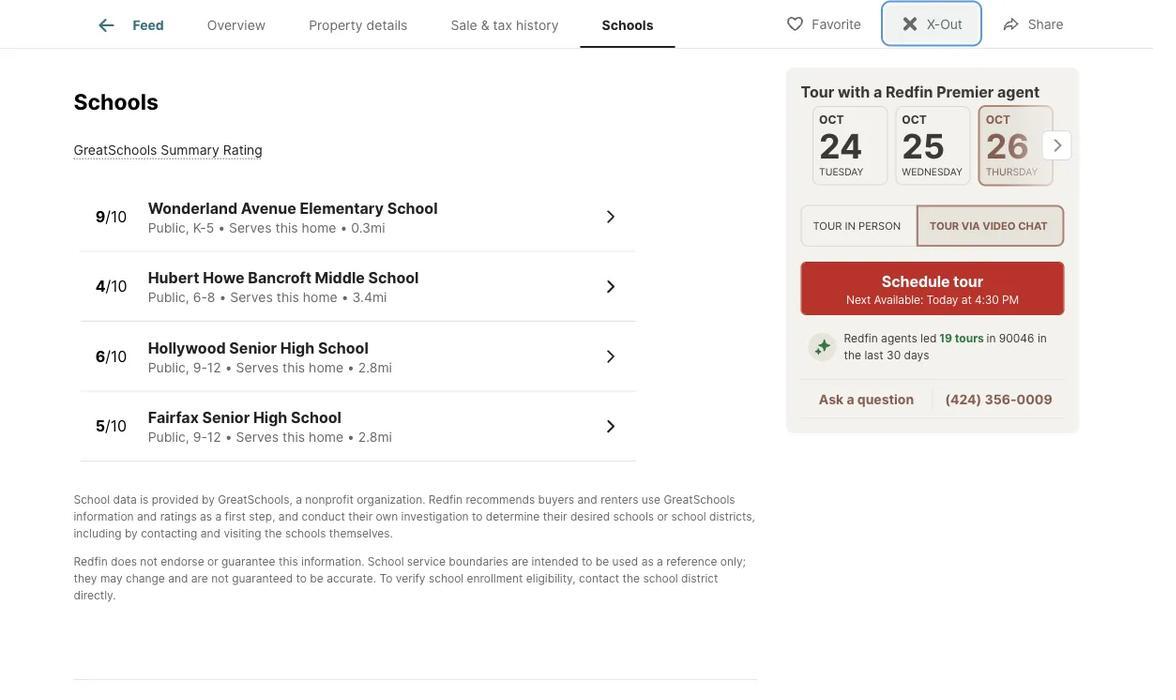 Task type: vqa. For each thing, say whether or not it's contained in the screenshot.
Share button on the right top of page
yes



Task type: locate. For each thing, give the bounding box(es) containing it.
public, inside wonderland avenue elementary school public, k-5 • serves this home • 0.3mi
[[148, 220, 189, 236]]

redfin up last at the right
[[844, 332, 878, 346]]

greatschools up 9 /10
[[74, 142, 157, 158]]

favorite button
[[770, 4, 878, 43]]

school
[[387, 199, 438, 217], [368, 269, 419, 287], [318, 339, 369, 357], [291, 409, 342, 427], [74, 493, 110, 507], [368, 555, 404, 569]]

1 vertical spatial are
[[191, 572, 208, 586]]

high inside fairfax senior high school public, 9-12 • serves this home • 2.8mi
[[253, 409, 288, 427]]

home for fairfax senior high school
[[309, 430, 344, 445]]

tour left with
[[801, 83, 835, 101]]

12 up school data is provided by greatschools
[[207, 430, 221, 445]]

0 horizontal spatial to
[[296, 572, 307, 586]]

agents
[[882, 332, 918, 346]]

1 horizontal spatial are
[[512, 555, 529, 569]]

2.8mi up organization.
[[358, 430, 392, 445]]

wonderland avenue elementary school public, k-5 • serves this home • 0.3mi
[[148, 199, 438, 236]]

greatschools
[[74, 142, 157, 158], [218, 493, 290, 507], [664, 493, 736, 507]]

/10 up 4 /10
[[105, 207, 127, 226]]

1 12 from the top
[[207, 360, 221, 376]]

tour for tour in person
[[813, 220, 842, 232]]

serves down howe
[[230, 290, 273, 306]]

contact
[[579, 572, 620, 586]]

this for fairfax
[[283, 430, 305, 445]]

home inside wonderland avenue elementary school public, k-5 • serves this home • 0.3mi
[[302, 220, 337, 236]]

/10 left the 'fairfax'
[[105, 417, 127, 435]]

school up the to
[[368, 555, 404, 569]]

4 public, from the top
[[148, 430, 189, 445]]

tab list
[[74, 0, 690, 48]]

video
[[983, 220, 1016, 232]]

1 vertical spatial senior
[[202, 409, 250, 427]]

public, down hubert
[[148, 290, 189, 306]]

oct down agent
[[986, 113, 1011, 127]]

senior for hollywood
[[229, 339, 277, 357]]

2 vertical spatial the
[[623, 572, 640, 586]]

school data is provided by greatschools
[[74, 493, 290, 507]]

use
[[642, 493, 661, 507]]

overview tab
[[186, 3, 287, 48]]

be
[[596, 555, 609, 569], [310, 572, 324, 586]]

schools right history at the left
[[602, 17, 654, 33]]

1 horizontal spatial 5
[[206, 220, 214, 236]]

home inside fairfax senior high school public, 9-12 • serves this home • 2.8mi
[[309, 430, 344, 445]]

oct 26 thursday
[[986, 113, 1038, 177]]

6
[[95, 347, 105, 365]]

premier
[[937, 83, 994, 101]]

themselves.
[[329, 527, 393, 541]]

to down information.
[[296, 572, 307, 586]]

1 their from the left
[[348, 510, 373, 524]]

2.8mi
[[358, 360, 392, 376], [358, 430, 392, 445]]

5 down 6
[[95, 417, 105, 435]]

tax
[[493, 17, 513, 33]]

not
[[140, 555, 158, 569], [211, 572, 229, 586]]

by right provided
[[202, 493, 215, 507]]

oct 24 tuesday
[[819, 113, 864, 177]]

public, inside the hollywood senior high school public, 9-12 • serves this home • 2.8mi
[[148, 360, 189, 376]]

the down step,
[[265, 527, 282, 541]]

9- down the 'fairfax'
[[193, 430, 207, 445]]

0 vertical spatial be
[[596, 555, 609, 569]]

2 12 from the top
[[207, 430, 221, 445]]

0 vertical spatial not
[[140, 555, 158, 569]]

a left reference
[[657, 555, 664, 569]]

home down elementary
[[302, 220, 337, 236]]

5 down wonderland
[[206, 220, 214, 236]]

24
[[819, 126, 863, 167]]

tour for tour via video chat
[[930, 220, 960, 232]]

are up enrollment
[[512, 555, 529, 569]]

0 vertical spatial schools
[[602, 17, 654, 33]]

26
[[986, 126, 1029, 167]]

oct down tour with a redfin premier agent
[[902, 113, 927, 127]]

schools up greatschools summary rating link
[[74, 89, 158, 115]]

1 vertical spatial schools
[[74, 89, 158, 115]]

by up does
[[125, 527, 138, 541]]

1 horizontal spatial the
[[623, 572, 640, 586]]

2 2.8mi from the top
[[358, 430, 392, 445]]

this inside fairfax senior high school public, 9-12 • serves this home • 2.8mi
[[283, 430, 305, 445]]

be up the contact
[[596, 555, 609, 569]]

directly.
[[74, 589, 116, 603]]

a left first
[[215, 510, 222, 524]]

2 horizontal spatial to
[[582, 555, 593, 569]]

serves inside hubert howe bancroft middle school public, 6-8 • serves this home • 3.4mi
[[230, 290, 273, 306]]

/10 left hubert
[[106, 277, 127, 296]]

• up nonprofit
[[347, 430, 355, 445]]

public, for wonderland
[[148, 220, 189, 236]]

/10 for 9
[[105, 207, 127, 226]]

12 for fairfax
[[207, 430, 221, 445]]

4:30
[[975, 293, 999, 307]]

tour left the person
[[813, 220, 842, 232]]

0 horizontal spatial as
[[200, 510, 212, 524]]

5 /10
[[95, 417, 127, 435]]

1 vertical spatial high
[[253, 409, 288, 427]]

be inside the guaranteed to be accurate. to verify school enrollment eligibility, contact the school district directly.
[[310, 572, 324, 586]]

schools down conduct
[[285, 527, 326, 541]]

overview
[[207, 17, 266, 33]]

12 for hollywood
[[207, 360, 221, 376]]

senior inside fairfax senior high school public, 9-12 • serves this home • 2.8mi
[[202, 409, 250, 427]]

0 horizontal spatial are
[[191, 572, 208, 586]]

redfin
[[886, 83, 934, 101], [844, 332, 878, 346], [429, 493, 463, 507], [74, 555, 108, 569]]

this down bancroft
[[277, 290, 299, 306]]

their down buyers
[[543, 510, 568, 524]]

2 public, from the top
[[148, 290, 189, 306]]

tour with a redfin premier agent
[[801, 83, 1040, 101]]

serves inside the hollywood senior high school public, 9-12 • serves this home • 2.8mi
[[236, 360, 279, 376]]

1 horizontal spatial be
[[596, 555, 609, 569]]

as inside , a nonprofit organization. redfin recommends buyers and renters use greatschools information and ratings as a
[[200, 510, 212, 524]]

9-
[[193, 360, 207, 376], [193, 430, 207, 445]]

1 vertical spatial 12
[[207, 430, 221, 445]]

1 vertical spatial to
[[582, 555, 593, 569]]

schools
[[602, 17, 654, 33], [74, 89, 158, 115]]

this for hollywood
[[283, 360, 305, 376]]

summary
[[161, 142, 220, 158]]

may
[[100, 572, 123, 586]]

redfin inside , a nonprofit organization. redfin recommends buyers and renters use greatschools information and ratings as a
[[429, 493, 463, 507]]

the
[[844, 349, 862, 363], [265, 527, 282, 541], [623, 572, 640, 586]]

boundaries
[[449, 555, 509, 569]]

home down "middle"
[[303, 290, 338, 306]]

school inside hubert howe bancroft middle school public, 6-8 • serves this home • 3.4mi
[[368, 269, 419, 287]]

1 horizontal spatial or
[[658, 510, 668, 524]]

redfin up "they"
[[74, 555, 108, 569]]

0 horizontal spatial by
[[125, 527, 138, 541]]

senior inside the hollywood senior high school public, 9-12 • serves this home • 2.8mi
[[229, 339, 277, 357]]

0 vertical spatial or
[[658, 510, 668, 524]]

1 vertical spatial 2.8mi
[[358, 430, 392, 445]]

(424) 356-0009 link
[[946, 392, 1053, 408]]

oct for 25
[[902, 113, 927, 127]]

or right endorse
[[207, 555, 218, 569]]

greatschools up districts, on the bottom right of the page
[[664, 493, 736, 507]]

not up change
[[140, 555, 158, 569]]

0 vertical spatial are
[[512, 555, 529, 569]]

2 horizontal spatial greatschools
[[664, 493, 736, 507]]

tour
[[801, 83, 835, 101], [813, 220, 842, 232], [930, 220, 960, 232]]

school down 3.4mi
[[318, 339, 369, 357]]

, a nonprofit organization. redfin recommends buyers and renters use greatschools information and ratings as a
[[74, 493, 736, 524]]

is
[[140, 493, 149, 507]]

/10 down 4 /10
[[105, 347, 127, 365]]

hubert howe bancroft middle school public, 6-8 • serves this home • 3.4mi
[[148, 269, 419, 306]]

2 oct from the left
[[902, 113, 927, 127]]

home up nonprofit
[[309, 430, 344, 445]]

1 horizontal spatial not
[[211, 572, 229, 586]]

1 horizontal spatial by
[[202, 493, 215, 507]]

high
[[280, 339, 315, 357], [253, 409, 288, 427]]

1 9- from the top
[[193, 360, 207, 376]]

home for hollywood senior high school
[[309, 360, 344, 376]]

howe
[[203, 269, 245, 287]]

are down endorse
[[191, 572, 208, 586]]

2.8mi down 3.4mi
[[358, 360, 392, 376]]

feed
[[133, 17, 164, 33]]

tour left the 'via'
[[930, 220, 960, 232]]

greatschools up step,
[[218, 493, 290, 507]]

not down the redfin does not endorse or guarantee this information. at the bottom left of page
[[211, 572, 229, 586]]

the down used in the right of the page
[[623, 572, 640, 586]]

8
[[207, 290, 215, 306]]

today
[[927, 293, 959, 307]]

as inside school service boundaries are intended to be used as a reference only; they may change and are not
[[642, 555, 654, 569]]

a right ,
[[296, 493, 302, 507]]

this down avenue
[[275, 220, 298, 236]]

serves for fairfax
[[236, 430, 279, 445]]

high down the hollywood senior high school public, 9-12 • serves this home • 2.8mi
[[253, 409, 288, 427]]

rating
[[223, 142, 263, 158]]

2 horizontal spatial in
[[1038, 332, 1047, 346]]

3.4mi
[[352, 290, 387, 306]]

1 vertical spatial as
[[642, 555, 654, 569]]

oct 25 wednesday
[[902, 113, 963, 177]]

0 horizontal spatial oct
[[819, 113, 844, 127]]

1 horizontal spatial oct
[[902, 113, 927, 127]]

1 horizontal spatial as
[[642, 555, 654, 569]]

high down hubert howe bancroft middle school public, 6-8 • serves this home • 3.4mi
[[280, 339, 315, 357]]

public, down the 'fairfax'
[[148, 430, 189, 445]]

tour
[[954, 272, 984, 291]]

0 vertical spatial 12
[[207, 360, 221, 376]]

2 vertical spatial to
[[296, 572, 307, 586]]

the left last at the right
[[844, 349, 862, 363]]

in left the person
[[845, 220, 856, 232]]

90046
[[1000, 332, 1035, 346]]

serves inside fairfax senior high school public, 9-12 • serves this home • 2.8mi
[[236, 430, 279, 445]]

ratings
[[160, 510, 197, 524]]

data
[[113, 493, 137, 507]]

serves up fairfax senior high school public, 9-12 • serves this home • 2.8mi in the left bottom of the page
[[236, 360, 279, 376]]

1 vertical spatial be
[[310, 572, 324, 586]]

senior
[[229, 339, 277, 357], [202, 409, 250, 427]]

list box
[[801, 205, 1065, 247]]

0 horizontal spatial be
[[310, 572, 324, 586]]

serves inside wonderland avenue elementary school public, k-5 • serves this home • 0.3mi
[[229, 220, 272, 236]]

1 vertical spatial the
[[265, 527, 282, 541]]

None button
[[978, 105, 1054, 186], [812, 106, 888, 185], [895, 106, 971, 185], [978, 105, 1054, 186], [812, 106, 888, 185], [895, 106, 971, 185]]

0 horizontal spatial the
[[265, 527, 282, 541]]

property details tab
[[287, 3, 429, 48]]

school inside first step, and conduct their own investigation to determine their desired schools or school districts, including by contacting and visiting the schools themselves.
[[672, 510, 707, 524]]

to up the contact
[[582, 555, 593, 569]]

senior right the 'fairfax'
[[202, 409, 250, 427]]

0 horizontal spatial not
[[140, 555, 158, 569]]

senior right hollywood at left
[[229, 339, 277, 357]]

to down recommends
[[472, 510, 483, 524]]

1 horizontal spatial schools
[[602, 17, 654, 33]]

0 vertical spatial the
[[844, 349, 862, 363]]

0 horizontal spatial their
[[348, 510, 373, 524]]

0 vertical spatial 2.8mi
[[358, 360, 392, 376]]

1 public, from the top
[[148, 220, 189, 236]]

redfin up investigation
[[429, 493, 463, 507]]

1 vertical spatial or
[[207, 555, 218, 569]]

1 oct from the left
[[819, 113, 844, 127]]

1 vertical spatial not
[[211, 572, 229, 586]]

1 horizontal spatial schools
[[614, 510, 654, 524]]

to
[[472, 510, 483, 524], [582, 555, 593, 569], [296, 572, 307, 586]]

public,
[[148, 220, 189, 236], [148, 290, 189, 306], [148, 360, 189, 376], [148, 430, 189, 445]]

school inside school service boundaries are intended to be used as a reference only; they may change and are not
[[368, 555, 404, 569]]

greatschools summary rating link
[[74, 142, 263, 158]]

serves for wonderland
[[229, 220, 272, 236]]

or down use
[[658, 510, 668, 524]]

1 vertical spatial schools
[[285, 527, 326, 541]]

and down endorse
[[168, 572, 188, 586]]

this inside the hollywood senior high school public, 9-12 • serves this home • 2.8mi
[[283, 360, 305, 376]]

this inside wonderland avenue elementary school public, k-5 • serves this home • 0.3mi
[[275, 220, 298, 236]]

share
[[1029, 16, 1064, 32]]

12 down hollywood at left
[[207, 360, 221, 376]]

0 vertical spatial by
[[202, 493, 215, 507]]

school up 3.4mi
[[368, 269, 419, 287]]

2 horizontal spatial the
[[844, 349, 862, 363]]

pm
[[1003, 293, 1020, 307]]

in inside in the last 30 days
[[1038, 332, 1047, 346]]

2.8mi inside the hollywood senior high school public, 9-12 • serves this home • 2.8mi
[[358, 360, 392, 376]]

school down reference
[[643, 572, 678, 586]]

this up guaranteed
[[279, 555, 298, 569]]

schools down renters
[[614, 510, 654, 524]]

school
[[672, 510, 707, 524], [429, 572, 464, 586], [643, 572, 678, 586]]

serves down avenue
[[229, 220, 272, 236]]

home up fairfax senior high school public, 9-12 • serves this home • 2.8mi in the left bottom of the page
[[309, 360, 344, 376]]

oct down with
[[819, 113, 844, 127]]

0 horizontal spatial or
[[207, 555, 218, 569]]

0 vertical spatial as
[[200, 510, 212, 524]]

1 vertical spatial by
[[125, 527, 138, 541]]

endorse
[[161, 555, 204, 569]]

9- down hollywood at left
[[193, 360, 207, 376]]

6-
[[193, 290, 207, 306]]

1 horizontal spatial their
[[543, 510, 568, 524]]

1 horizontal spatial in
[[987, 332, 996, 346]]

led
[[921, 332, 937, 346]]

3 public, from the top
[[148, 360, 189, 376]]

0 horizontal spatial in
[[845, 220, 856, 232]]

a right with
[[874, 83, 883, 101]]

0 vertical spatial schools
[[614, 510, 654, 524]]

their up themselves.
[[348, 510, 373, 524]]

0 horizontal spatial schools
[[74, 89, 158, 115]]

serves up step,
[[236, 430, 279, 445]]

public, inside hubert howe bancroft middle school public, 6-8 • serves this home • 3.4mi
[[148, 290, 189, 306]]

this up ,
[[283, 430, 305, 445]]

oct
[[819, 113, 844, 127], [902, 113, 927, 127], [986, 113, 1011, 127]]

or
[[658, 510, 668, 524], [207, 555, 218, 569]]

12 inside the hollywood senior high school public, 9-12 • serves this home • 2.8mi
[[207, 360, 221, 376]]

/10 for 6
[[105, 347, 127, 365]]

12 inside fairfax senior high school public, 9-12 • serves this home • 2.8mi
[[207, 430, 221, 445]]

this up fairfax senior high school public, 9-12 • serves this home • 2.8mi in the left bottom of the page
[[283, 360, 305, 376]]

oct inside oct 25 wednesday
[[902, 113, 927, 127]]

public, down wonderland
[[148, 220, 189, 236]]

1 vertical spatial 9-
[[193, 430, 207, 445]]

9- inside fairfax senior high school public, 9-12 • serves this home • 2.8mi
[[193, 430, 207, 445]]

oct inside oct 24 tuesday
[[819, 113, 844, 127]]

0.3mi
[[351, 220, 385, 236]]

1 2.8mi from the top
[[358, 360, 392, 376]]

as
[[200, 510, 212, 524], [642, 555, 654, 569]]

0 vertical spatial high
[[280, 339, 315, 357]]

1 horizontal spatial to
[[472, 510, 483, 524]]

2 horizontal spatial oct
[[986, 113, 1011, 127]]

25
[[902, 126, 945, 167]]

to inside school service boundaries are intended to be used as a reference only; they may change and are not
[[582, 555, 593, 569]]

• right k-
[[218, 220, 225, 236]]

&
[[481, 17, 490, 33]]

in right tours
[[987, 332, 996, 346]]

home inside the hollywood senior high school public, 9-12 • serves this home • 2.8mi
[[309, 360, 344, 376]]

2.8mi inside fairfax senior high school public, 9-12 • serves this home • 2.8mi
[[358, 430, 392, 445]]

0 horizontal spatial greatschools
[[74, 142, 157, 158]]

0 vertical spatial 9-
[[193, 360, 207, 376]]

0 horizontal spatial 5
[[95, 417, 105, 435]]

0 vertical spatial senior
[[229, 339, 277, 357]]

9- inside the hollywood senior high school public, 9-12 • serves this home • 2.8mi
[[193, 360, 207, 376]]

be down information.
[[310, 572, 324, 586]]

0 vertical spatial 5
[[206, 220, 214, 236]]

school inside wonderland avenue elementary school public, k-5 • serves this home • 0.3mi
[[387, 199, 438, 217]]

oct inside the oct 26 thursday
[[986, 113, 1011, 127]]

2 9- from the top
[[193, 430, 207, 445]]

school inside the hollywood senior high school public, 9-12 • serves this home • 2.8mi
[[318, 339, 369, 357]]

chat
[[1019, 220, 1048, 232]]

to
[[380, 572, 393, 586]]

3 oct from the left
[[986, 113, 1011, 127]]

their
[[348, 510, 373, 524], [543, 510, 568, 524]]

the inside the guaranteed to be accurate. to verify school enrollment eligibility, contact the school district directly.
[[623, 572, 640, 586]]

school right elementary
[[387, 199, 438, 217]]

as right ratings
[[200, 510, 212, 524]]

k-
[[193, 220, 206, 236]]

school down the hollywood senior high school public, 9-12 • serves this home • 2.8mi
[[291, 409, 342, 427]]

0 horizontal spatial schools
[[285, 527, 326, 541]]

service
[[407, 555, 446, 569]]

school left districts, on the bottom right of the page
[[672, 510, 707, 524]]

in right 90046
[[1038, 332, 1047, 346]]

0 vertical spatial to
[[472, 510, 483, 524]]

determine
[[486, 510, 540, 524]]

high inside the hollywood senior high school public, 9-12 • serves this home • 2.8mi
[[280, 339, 315, 357]]

as right used in the right of the page
[[642, 555, 654, 569]]

public, inside fairfax senior high school public, 9-12 • serves this home • 2.8mi
[[148, 430, 189, 445]]

public, down hollywood at left
[[148, 360, 189, 376]]



Task type: describe. For each thing, give the bounding box(es) containing it.
9- for fairfax
[[193, 430, 207, 445]]

agent
[[998, 83, 1040, 101]]

,
[[290, 493, 293, 507]]

buyers
[[538, 493, 575, 507]]

1 horizontal spatial greatschools
[[218, 493, 290, 507]]

they
[[74, 572, 97, 586]]

only;
[[721, 555, 746, 569]]

schedule tour next available: today at 4:30 pm
[[847, 272, 1020, 307]]

at
[[962, 293, 972, 307]]

middle
[[315, 269, 365, 287]]

schedule
[[882, 272, 951, 291]]

guarantee
[[222, 555, 276, 569]]

district
[[682, 572, 718, 586]]

2.8mi for hollywood senior high school
[[358, 360, 392, 376]]

4 /10
[[95, 277, 127, 296]]

desired
[[571, 510, 610, 524]]

school up information
[[74, 493, 110, 507]]

• up school data is provided by greatschools
[[225, 430, 232, 445]]

fairfax senior high school public, 9-12 • serves this home • 2.8mi
[[148, 409, 392, 445]]

reference
[[667, 555, 718, 569]]

wonderland
[[148, 199, 238, 217]]

used
[[613, 555, 639, 569]]

intended
[[532, 555, 579, 569]]

(424)
[[946, 392, 982, 408]]

school service boundaries are intended to be used as a reference only; they may change and are not
[[74, 555, 746, 586]]

public, for hollywood
[[148, 360, 189, 376]]

enrollment
[[467, 572, 523, 586]]

and down is
[[137, 510, 157, 524]]

this for wonderland
[[275, 220, 298, 236]]

home for wonderland avenue elementary school
[[302, 220, 337, 236]]

tab list containing feed
[[74, 0, 690, 48]]

recommends
[[466, 493, 535, 507]]

question
[[858, 392, 914, 408]]

available:
[[874, 293, 924, 307]]

9
[[95, 207, 105, 226]]

ask a question link
[[819, 392, 914, 408]]

guaranteed to be accurate. to verify school enrollment eligibility, contact the school district directly.
[[74, 572, 718, 603]]

• down hollywood at left
[[225, 360, 232, 376]]

in the last 30 days
[[844, 332, 1047, 363]]

and inside school service boundaries are intended to be used as a reference only; they may change and are not
[[168, 572, 188, 586]]

to inside the guaranteed to be accurate. to verify school enrollment eligibility, contact the school district directly.
[[296, 572, 307, 586]]

9- for hollywood
[[193, 360, 207, 376]]

home inside hubert howe bancroft middle school public, 6-8 • serves this home • 3.4mi
[[303, 290, 338, 306]]

with
[[838, 83, 870, 101]]

organization.
[[357, 493, 426, 507]]

thursday
[[986, 166, 1038, 177]]

list box containing tour in person
[[801, 205, 1065, 247]]

visiting
[[224, 527, 262, 541]]

days
[[905, 349, 930, 363]]

hubert
[[148, 269, 199, 287]]

high for hollywood senior high school
[[280, 339, 315, 357]]

history
[[516, 17, 559, 33]]

• down 3.4mi
[[347, 360, 355, 376]]

oct for 24
[[819, 113, 844, 127]]

verify
[[396, 572, 426, 586]]

or inside first step, and conduct their own investigation to determine their desired schools or school districts, including by contacting and visiting the schools themselves.
[[658, 510, 668, 524]]

next image
[[1042, 131, 1073, 161]]

property
[[309, 17, 363, 33]]

and up desired
[[578, 493, 598, 507]]

• right 8
[[219, 290, 227, 306]]

avenue
[[241, 199, 296, 217]]

a right ask
[[847, 392, 855, 408]]

investigation
[[401, 510, 469, 524]]

the inside first step, and conduct their own investigation to determine their desired schools or school districts, including by contacting and visiting the schools themselves.
[[265, 527, 282, 541]]

1 vertical spatial 5
[[95, 417, 105, 435]]

conduct
[[302, 510, 345, 524]]

senior for fairfax
[[202, 409, 250, 427]]

not inside school service boundaries are intended to be used as a reference only; they may change and are not
[[211, 572, 229, 586]]

first
[[225, 510, 246, 524]]

5 inside wonderland avenue elementary school public, k-5 • serves this home • 0.3mi
[[206, 220, 214, 236]]

step,
[[249, 510, 276, 524]]

tour for tour with a redfin premier agent
[[801, 83, 835, 101]]

school down service at the bottom left of the page
[[429, 572, 464, 586]]

does
[[111, 555, 137, 569]]

public, for fairfax
[[148, 430, 189, 445]]

to inside first step, and conduct their own investigation to determine their desired schools or school districts, including by contacting and visiting the schools themselves.
[[472, 510, 483, 524]]

via
[[962, 220, 981, 232]]

the inside in the last 30 days
[[844, 349, 862, 363]]

schools tab
[[581, 3, 675, 48]]

greatschools inside , a nonprofit organization. redfin recommends buyers and renters use greatschools information and ratings as a
[[664, 493, 736, 507]]

30
[[887, 349, 901, 363]]

own
[[376, 510, 398, 524]]

school inside fairfax senior high school public, 9-12 • serves this home • 2.8mi
[[291, 409, 342, 427]]

this inside hubert howe bancroft middle school public, 6-8 • serves this home • 3.4mi
[[277, 290, 299, 306]]

details
[[367, 17, 408, 33]]

contacting
[[141, 527, 198, 541]]

accurate.
[[327, 572, 377, 586]]

share button
[[986, 4, 1080, 43]]

ask a question
[[819, 392, 914, 408]]

• down elementary
[[340, 220, 348, 236]]

redfin right with
[[886, 83, 934, 101]]

/10 for 5
[[105, 417, 127, 435]]

serves for hollywood
[[236, 360, 279, 376]]

2 their from the left
[[543, 510, 568, 524]]

tour in person
[[813, 220, 901, 232]]

sale & tax history
[[451, 17, 559, 33]]

and down ,
[[279, 510, 299, 524]]

sale
[[451, 17, 478, 33]]

schools inside "tab"
[[602, 17, 654, 33]]

hollywood senior high school public, 9-12 • serves this home • 2.8mi
[[148, 339, 392, 376]]

next
[[847, 293, 871, 307]]

2.8mi for fairfax senior high school
[[358, 430, 392, 445]]

be inside school service boundaries are intended to be used as a reference only; they may change and are not
[[596, 555, 609, 569]]

• down "middle"
[[341, 290, 349, 306]]

last
[[865, 349, 884, 363]]

x-
[[927, 16, 941, 32]]

redfin agents led 19 tours in 90046
[[844, 332, 1035, 346]]

tour via video chat
[[930, 220, 1048, 232]]

first step, and conduct their own investigation to determine their desired schools or school districts, including by contacting and visiting the schools themselves.
[[74, 510, 756, 541]]

favorite
[[812, 16, 862, 32]]

/10 for 4
[[106, 277, 127, 296]]

eligibility,
[[526, 572, 576, 586]]

(424) 356-0009
[[946, 392, 1053, 408]]

sale & tax history tab
[[429, 3, 581, 48]]

fairfax
[[148, 409, 199, 427]]

nonprofit
[[305, 493, 354, 507]]

by inside first step, and conduct their own investigation to determine their desired schools or school districts, including by contacting and visiting the schools themselves.
[[125, 527, 138, 541]]

high for fairfax senior high school
[[253, 409, 288, 427]]

a inside school service boundaries are intended to be used as a reference only; they may change and are not
[[657, 555, 664, 569]]

and up the redfin does not endorse or guarantee this information. at the bottom left of page
[[201, 527, 221, 541]]

districts,
[[710, 510, 756, 524]]

19
[[940, 332, 953, 346]]

elementary
[[300, 199, 384, 217]]

ask
[[819, 392, 844, 408]]

out
[[941, 16, 963, 32]]

oct for 26
[[986, 113, 1011, 127]]

redfin does not endorse or guarantee this information.
[[74, 555, 365, 569]]

feed link
[[95, 14, 164, 37]]



